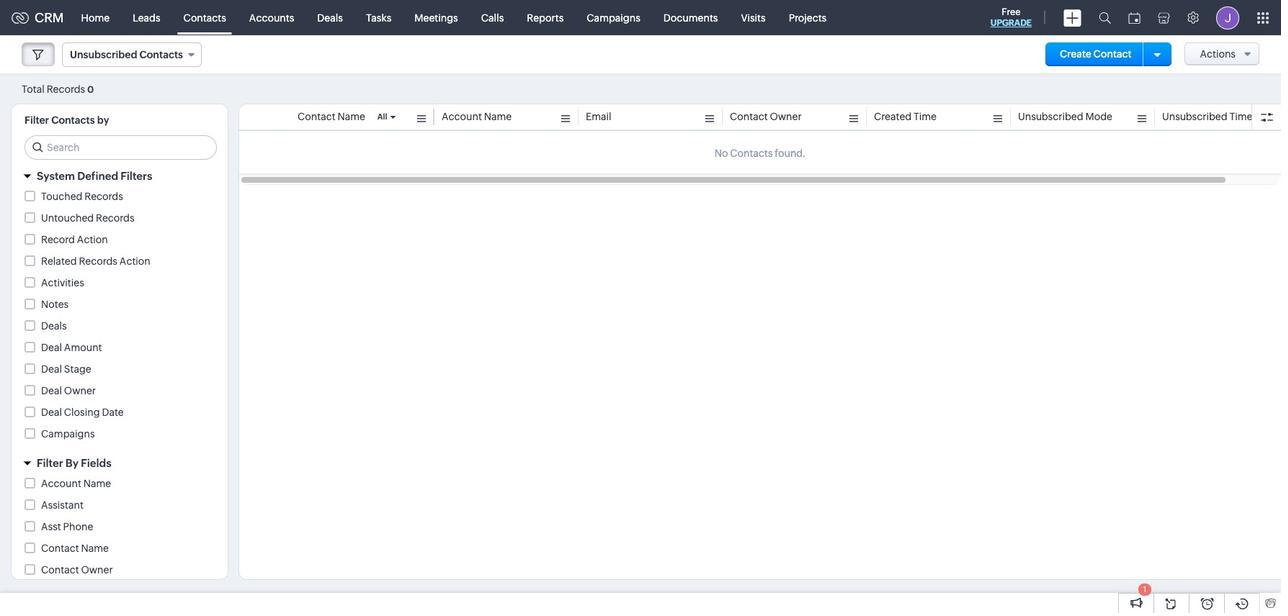 Task type: locate. For each thing, give the bounding box(es) containing it.
1 horizontal spatial time
[[1230, 111, 1253, 122]]

contact name
[[298, 111, 365, 122], [41, 543, 109, 555]]

deal for deal owner
[[41, 385, 62, 397]]

email
[[586, 111, 611, 122]]

1 horizontal spatial deals
[[317, 12, 343, 23]]

0 horizontal spatial campaigns
[[41, 429, 95, 440]]

2 vertical spatial contacts
[[51, 115, 95, 126]]

filter contacts by
[[24, 115, 109, 126]]

leads
[[133, 12, 160, 23]]

0 horizontal spatial account
[[41, 478, 81, 490]]

unsubscribed for unsubscribed time
[[1162, 111, 1227, 122]]

records for touched
[[84, 191, 123, 202]]

contact owner
[[730, 111, 802, 122], [41, 565, 113, 576]]

time right "created"
[[914, 111, 937, 122]]

records for untouched
[[96, 213, 134, 224]]

visits
[[741, 12, 766, 23]]

0 horizontal spatial deals
[[41, 321, 67, 332]]

records for total
[[47, 83, 85, 95]]

filter inside filter by fields dropdown button
[[37, 458, 63, 470]]

contacts link
[[172, 0, 238, 35]]

contacts
[[183, 12, 226, 23], [139, 49, 183, 61], [51, 115, 95, 126]]

unsubscribed down actions
[[1162, 111, 1227, 122]]

filters
[[121, 170, 152, 182]]

crm
[[35, 10, 64, 25]]

total
[[22, 83, 45, 95]]

unsubscribed up 0
[[70, 49, 137, 61]]

1 vertical spatial account name
[[41, 478, 111, 490]]

free
[[1002, 6, 1021, 17]]

owner
[[770, 111, 802, 122], [64, 385, 96, 397], [81, 565, 113, 576]]

deal left "stage"
[[41, 364, 62, 375]]

1 vertical spatial action
[[119, 256, 150, 267]]

account
[[442, 111, 482, 122], [41, 478, 81, 490]]

contacts for unsubscribed contacts
[[139, 49, 183, 61]]

contact inside button
[[1093, 48, 1132, 60]]

0 vertical spatial filter
[[24, 115, 49, 126]]

deal owner
[[41, 385, 96, 397]]

records down touched records
[[96, 213, 134, 224]]

deals link
[[306, 0, 354, 35]]

deals left tasks link
[[317, 12, 343, 23]]

1 vertical spatial contact owner
[[41, 565, 113, 576]]

defined
[[77, 170, 118, 182]]

deal closing date
[[41, 407, 124, 419]]

reports link
[[515, 0, 575, 35]]

account name
[[442, 111, 512, 122], [41, 478, 111, 490]]

filter left by
[[37, 458, 63, 470]]

deal for deal amount
[[41, 342, 62, 354]]

deal amount
[[41, 342, 102, 354]]

deal down "deal owner"
[[41, 407, 62, 419]]

profile image
[[1216, 6, 1239, 29]]

fields
[[81, 458, 111, 470]]

system defined filters
[[37, 170, 152, 182]]

create contact
[[1060, 48, 1132, 60]]

3 deal from the top
[[41, 385, 62, 397]]

0 vertical spatial contact owner
[[730, 111, 802, 122]]

0 vertical spatial account
[[442, 111, 482, 122]]

time for unsubscribed time
[[1230, 111, 1253, 122]]

deals
[[317, 12, 343, 23], [41, 321, 67, 332]]

deal stage
[[41, 364, 91, 375]]

contacts down leads link at the top left of page
[[139, 49, 183, 61]]

contacts left by
[[51, 115, 95, 126]]

deal
[[41, 342, 62, 354], [41, 364, 62, 375], [41, 385, 62, 397], [41, 407, 62, 419]]

filter by fields
[[37, 458, 111, 470]]

records left 0
[[47, 83, 85, 95]]

deal up deal stage
[[41, 342, 62, 354]]

profile element
[[1208, 0, 1248, 35]]

deal for deal closing date
[[41, 407, 62, 419]]

unsubscribed contacts
[[70, 49, 183, 61]]

2 time from the left
[[1230, 111, 1253, 122]]

1 time from the left
[[914, 111, 937, 122]]

2 deal from the top
[[41, 364, 62, 375]]

by
[[97, 115, 109, 126]]

visits link
[[730, 0, 777, 35]]

untouched
[[41, 213, 94, 224]]

campaigns right the 'reports' link
[[587, 12, 640, 23]]

logo image
[[12, 12, 29, 23]]

unsubscribed left "mode"
[[1018, 111, 1083, 122]]

accounts link
[[238, 0, 306, 35]]

untouched records
[[41, 213, 134, 224]]

0 vertical spatial action
[[77, 234, 108, 246]]

filter
[[24, 115, 49, 126], [37, 458, 63, 470]]

1 horizontal spatial campaigns
[[587, 12, 640, 23]]

asst phone
[[41, 522, 93, 533]]

deal down deal stage
[[41, 385, 62, 397]]

0 horizontal spatial contact owner
[[41, 565, 113, 576]]

action down the 'untouched records'
[[119, 256, 150, 267]]

records
[[47, 83, 85, 95], [84, 191, 123, 202], [96, 213, 134, 224], [79, 256, 117, 267]]

contact
[[1093, 48, 1132, 60], [298, 111, 335, 122], [730, 111, 768, 122], [41, 543, 79, 555], [41, 565, 79, 576]]

documents
[[663, 12, 718, 23]]

notes
[[41, 299, 69, 311]]

contact name down phone
[[41, 543, 109, 555]]

1 horizontal spatial contact owner
[[730, 111, 802, 122]]

time down actions
[[1230, 111, 1253, 122]]

1 deal from the top
[[41, 342, 62, 354]]

create
[[1060, 48, 1091, 60]]

0 vertical spatial contacts
[[183, 12, 226, 23]]

deals down notes
[[41, 321, 67, 332]]

filter down total
[[24, 115, 49, 126]]

1 horizontal spatial unsubscribed
[[1018, 111, 1083, 122]]

1 horizontal spatial account name
[[442, 111, 512, 122]]

1 vertical spatial contacts
[[139, 49, 183, 61]]

home
[[81, 12, 110, 23]]

contact name left all
[[298, 111, 365, 122]]

phone
[[63, 522, 93, 533]]

records down record action
[[79, 256, 117, 267]]

create contact button
[[1045, 43, 1146, 66]]

related
[[41, 256, 77, 267]]

name
[[338, 111, 365, 122], [484, 111, 512, 122], [83, 478, 111, 490], [81, 543, 109, 555]]

filter for filter by fields
[[37, 458, 63, 470]]

0 horizontal spatial contact name
[[41, 543, 109, 555]]

search image
[[1099, 12, 1111, 24]]

campaigns
[[587, 12, 640, 23], [41, 429, 95, 440]]

2 horizontal spatial unsubscribed
[[1162, 111, 1227, 122]]

contacts right leads
[[183, 12, 226, 23]]

1
[[1143, 586, 1147, 594]]

0 horizontal spatial time
[[914, 111, 937, 122]]

records down defined
[[84, 191, 123, 202]]

action up the related records action
[[77, 234, 108, 246]]

calls link
[[470, 0, 515, 35]]

4 deal from the top
[[41, 407, 62, 419]]

tasks
[[366, 12, 391, 23]]

related records action
[[41, 256, 150, 267]]

record action
[[41, 234, 108, 246]]

created time
[[874, 111, 937, 122]]

unsubscribed
[[70, 49, 137, 61], [1018, 111, 1083, 122], [1162, 111, 1227, 122]]

contacts inside field
[[139, 49, 183, 61]]

projects link
[[777, 0, 838, 35]]

0 vertical spatial owner
[[770, 111, 802, 122]]

mode
[[1085, 111, 1112, 122]]

closing
[[64, 407, 100, 419]]

campaigns down closing
[[41, 429, 95, 440]]

time
[[914, 111, 937, 122], [1230, 111, 1253, 122]]

1 vertical spatial filter
[[37, 458, 63, 470]]

0 horizontal spatial unsubscribed
[[70, 49, 137, 61]]

unsubscribed inside field
[[70, 49, 137, 61]]

action
[[77, 234, 108, 246], [119, 256, 150, 267]]

crm link
[[12, 10, 64, 25]]

0 vertical spatial campaigns
[[587, 12, 640, 23]]

1 horizontal spatial contact name
[[298, 111, 365, 122]]



Task type: describe. For each thing, give the bounding box(es) containing it.
1 vertical spatial campaigns
[[41, 429, 95, 440]]

documents link
[[652, 0, 730, 35]]

upgrade
[[991, 18, 1032, 28]]

1 vertical spatial deals
[[41, 321, 67, 332]]

assistant
[[41, 500, 83, 512]]

time for created time
[[914, 111, 937, 122]]

create menu image
[[1064, 9, 1082, 26]]

1 horizontal spatial action
[[119, 256, 150, 267]]

system
[[37, 170, 75, 182]]

created
[[874, 111, 912, 122]]

unsubscribed for unsubscribed contacts
[[70, 49, 137, 61]]

campaigns link
[[575, 0, 652, 35]]

record
[[41, 234, 75, 246]]

unsubscribed for unsubscribed mode
[[1018, 111, 1083, 122]]

calendar image
[[1128, 12, 1141, 23]]

Unsubscribed Contacts field
[[62, 43, 202, 67]]

1 vertical spatial owner
[[64, 385, 96, 397]]

projects
[[789, 12, 827, 23]]

touched
[[41, 191, 82, 202]]

create menu element
[[1055, 0, 1090, 35]]

leads link
[[121, 0, 172, 35]]

1 vertical spatial account
[[41, 478, 81, 490]]

free upgrade
[[991, 6, 1032, 28]]

amount
[[64, 342, 102, 354]]

2 vertical spatial owner
[[81, 565, 113, 576]]

records for related
[[79, 256, 117, 267]]

meetings link
[[403, 0, 470, 35]]

system defined filters button
[[12, 164, 228, 189]]

unsubscribed mode
[[1018, 111, 1112, 122]]

total records 0
[[22, 83, 94, 95]]

calls
[[481, 12, 504, 23]]

0 vertical spatial deals
[[317, 12, 343, 23]]

0 vertical spatial contact name
[[298, 111, 365, 122]]

meetings
[[415, 12, 458, 23]]

reports
[[527, 12, 564, 23]]

stage
[[64, 364, 91, 375]]

filter by fields button
[[12, 451, 228, 476]]

tasks link
[[354, 0, 403, 35]]

by
[[65, 458, 79, 470]]

all
[[377, 112, 387, 121]]

1 vertical spatial contact name
[[41, 543, 109, 555]]

asst
[[41, 522, 61, 533]]

Search text field
[[25, 136, 216, 159]]

accounts
[[249, 12, 294, 23]]

home link
[[70, 0, 121, 35]]

touched records
[[41, 191, 123, 202]]

0
[[87, 84, 94, 95]]

search element
[[1090, 0, 1120, 35]]

date
[[102, 407, 124, 419]]

1 horizontal spatial account
[[442, 111, 482, 122]]

deal for deal stage
[[41, 364, 62, 375]]

0 horizontal spatial account name
[[41, 478, 111, 490]]

0 horizontal spatial action
[[77, 234, 108, 246]]

actions
[[1200, 48, 1236, 60]]

activities
[[41, 277, 84, 289]]

unsubscribed time
[[1162, 111, 1253, 122]]

0 vertical spatial account name
[[442, 111, 512, 122]]

contacts for filter contacts by
[[51, 115, 95, 126]]

filter for filter contacts by
[[24, 115, 49, 126]]



Task type: vqa. For each thing, say whether or not it's contained in the screenshot.
OTHER MODULES field
no



